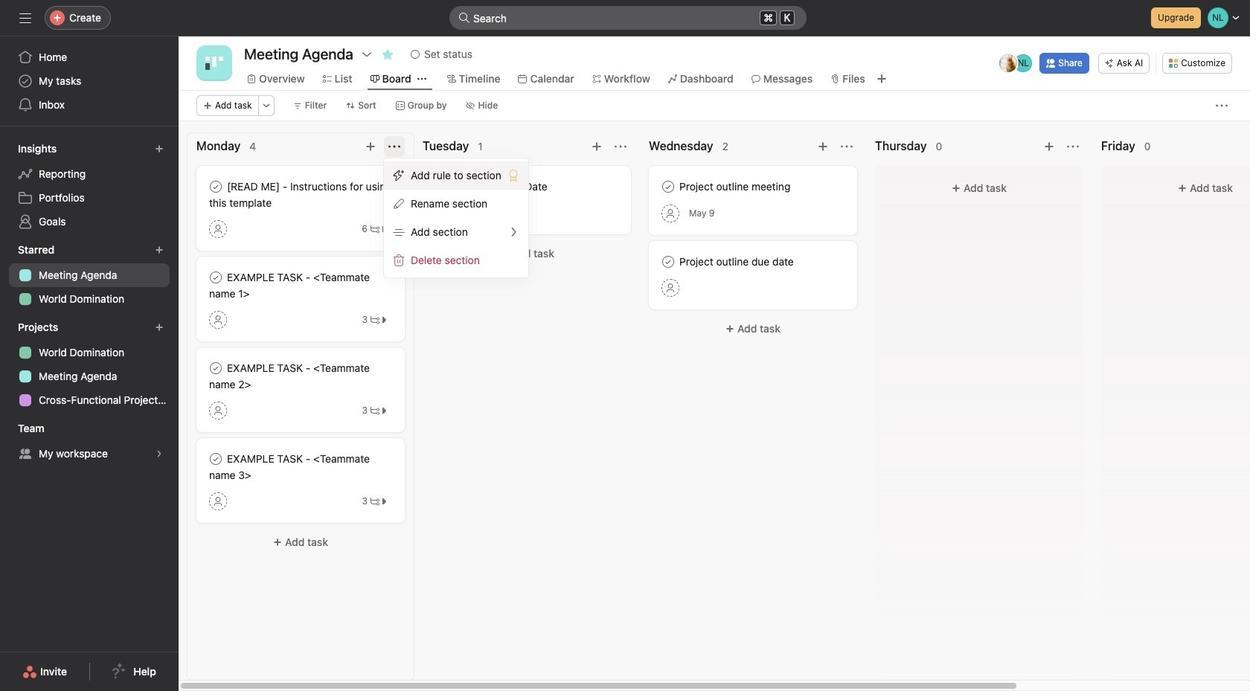 Task type: describe. For each thing, give the bounding box(es) containing it.
0 horizontal spatial more actions image
[[262, 101, 271, 110]]

add tab image
[[876, 73, 888, 85]]

mark complete image for 1st add task icon from left
[[207, 178, 225, 196]]

new insights image
[[155, 144, 164, 153]]

more section actions image for 3rd add task icon from the left
[[1068, 141, 1079, 153]]

board image
[[205, 54, 223, 72]]

1 add task image from the left
[[365, 141, 377, 153]]

hide sidebar image
[[19, 12, 31, 24]]

1 horizontal spatial more actions image
[[1216, 100, 1228, 112]]

tab actions image
[[417, 74, 426, 83]]

starred element
[[0, 237, 179, 314]]



Task type: locate. For each thing, give the bounding box(es) containing it.
prominent image
[[459, 12, 471, 24]]

teams element
[[0, 415, 179, 469]]

3 more section actions image from the left
[[1068, 141, 1079, 153]]

1 horizontal spatial more section actions image
[[841, 141, 853, 153]]

2 horizontal spatial more section actions image
[[1068, 141, 1079, 153]]

mark complete image for second add task icon from the left
[[433, 178, 451, 196]]

more section actions image
[[615, 141, 627, 153]]

show options image
[[361, 48, 373, 60]]

remove from starred image
[[382, 48, 394, 60]]

mark complete checkbox for add task image
[[660, 253, 677, 271]]

0 horizontal spatial mark complete image
[[207, 178, 225, 196]]

2 add task image from the left
[[591, 141, 603, 153]]

mark complete image
[[207, 178, 225, 196], [433, 178, 451, 196], [660, 253, 677, 271]]

projects element
[[0, 314, 179, 415]]

add task image
[[365, 141, 377, 153], [591, 141, 603, 153], [1044, 141, 1056, 153]]

more section actions image for 1st add task icon from left
[[389, 141, 401, 153]]

0 horizontal spatial more section actions image
[[389, 141, 401, 153]]

0 horizontal spatial add task image
[[365, 141, 377, 153]]

1 more section actions image from the left
[[389, 141, 401, 153]]

see details, my workspace image
[[155, 450, 164, 459]]

more section actions image
[[389, 141, 401, 153], [841, 141, 853, 153], [1068, 141, 1079, 153]]

None field
[[450, 6, 807, 30]]

2 horizontal spatial mark complete image
[[660, 253, 677, 271]]

add items to starred image
[[155, 246, 164, 255]]

global element
[[0, 36, 179, 126]]

2 more section actions image from the left
[[841, 141, 853, 153]]

mark complete image
[[660, 178, 677, 196], [207, 269, 225, 287], [207, 360, 225, 377], [207, 450, 225, 468]]

1 horizontal spatial mark complete image
[[433, 178, 451, 196]]

more section actions image for add task image
[[841, 141, 853, 153]]

Mark complete checkbox
[[433, 178, 451, 196], [660, 178, 677, 196], [207, 360, 225, 377], [207, 450, 225, 468]]

more actions image
[[1216, 100, 1228, 112], [262, 101, 271, 110]]

add task image
[[817, 141, 829, 153]]

new project or portfolio image
[[155, 323, 164, 332]]

Search tasks, projects, and more text field
[[450, 6, 807, 30]]

3 add task image from the left
[[1044, 141, 1056, 153]]

2 horizontal spatial add task image
[[1044, 141, 1056, 153]]

menu item
[[384, 162, 528, 190]]

insights element
[[0, 135, 179, 237]]

mark complete checkbox for 1st add task icon from left
[[207, 269, 225, 287]]

1 horizontal spatial add task image
[[591, 141, 603, 153]]

Mark complete checkbox
[[207, 178, 225, 196], [660, 253, 677, 271], [207, 269, 225, 287]]



Task type: vqa. For each thing, say whether or not it's contained in the screenshot.
main content
no



